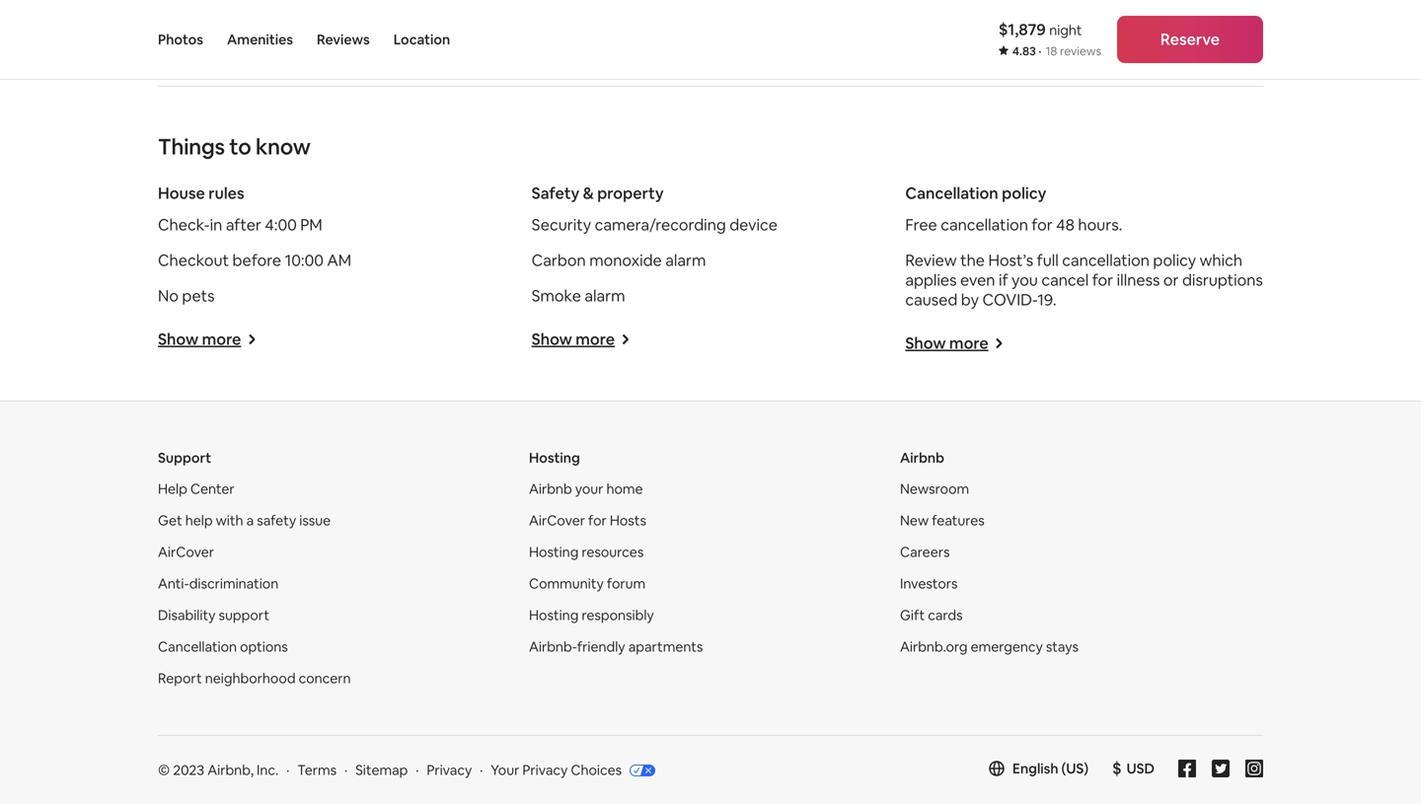 Task type: vqa. For each thing, say whether or not it's contained in the screenshot.
Show associated with No
yes



Task type: describe. For each thing, give the bounding box(es) containing it.
new features link
[[900, 512, 985, 530]]

disability support link
[[158, 607, 269, 624]]

reviews
[[317, 31, 370, 48]]

terms
[[297, 761, 337, 779]]

emergency
[[971, 638, 1043, 656]]

show more button for pets
[[158, 329, 257, 349]]

4.83
[[1012, 43, 1036, 59]]

english
[[1013, 760, 1059, 778]]

airbnb-friendly apartments
[[529, 638, 703, 656]]

photos
[[158, 31, 203, 48]]

usd
[[1127, 760, 1155, 778]]

reviews button
[[317, 0, 370, 79]]

gift cards
[[900, 607, 963, 624]]

support
[[158, 449, 211, 467]]

smoke
[[532, 286, 581, 306]]

&
[[583, 183, 594, 203]]

show for no
[[158, 329, 199, 349]]

get help with a safety issue link
[[158, 512, 331, 530]]

experienced,
[[270, 0, 365, 13]]

amenities
[[227, 31, 293, 48]]

investors
[[900, 575, 958, 593]]

applies
[[905, 270, 957, 290]]

aircover for aircover link on the left of page
[[158, 543, 214, 561]]

gift
[[900, 607, 925, 624]]

review
[[905, 250, 957, 270]]

more for alarm
[[576, 329, 615, 349]]

who
[[500, 0, 531, 13]]

airbnb-friendly apartments link
[[529, 638, 703, 656]]

hosting resources link
[[529, 543, 644, 561]]

aircover for hosts link
[[529, 512, 646, 530]]

show more button for alarm
[[532, 329, 631, 349]]

gift cards link
[[900, 607, 963, 624]]

reserve button
[[1117, 16, 1263, 63]]

safety & property
[[532, 183, 664, 203]]

get help with a safety issue
[[158, 512, 331, 530]]

airbnb for airbnb your home
[[529, 480, 572, 498]]

48
[[1056, 215, 1075, 235]]

airbnb.org emergency stays
[[900, 638, 1079, 656]]

sitemap
[[355, 761, 408, 779]]

with
[[216, 512, 243, 530]]

if
[[999, 270, 1008, 290]]

(us)
[[1062, 760, 1089, 778]]

4.83 · 18 reviews
[[1012, 43, 1102, 59]]

a
[[246, 512, 254, 530]]

hours.
[[1078, 215, 1123, 235]]

review the host's full cancellation policy which applies even if you cancel for illness or disruptions caused by covid-19.
[[905, 250, 1263, 310]]

smoke alarm
[[532, 286, 625, 306]]

you
[[1012, 270, 1038, 290]]

1 vertical spatial alarm
[[585, 286, 625, 306]]

disability support
[[158, 607, 269, 624]]

choices
[[571, 761, 622, 779]]

inc.
[[257, 761, 279, 779]]

apartments
[[628, 638, 703, 656]]

2 horizontal spatial show
[[905, 333, 946, 353]]

hosting for hosting
[[529, 449, 580, 467]]

hosting responsibly
[[529, 607, 654, 624]]

policy inside review the host's full cancellation policy which applies even if you cancel for illness or disruptions caused by covid-19.
[[1153, 250, 1196, 270]]

your
[[575, 480, 603, 498]]

security
[[532, 215, 591, 235]]

2 horizontal spatial show more
[[905, 333, 989, 353]]

newsroom
[[900, 480, 969, 498]]

home
[[607, 480, 643, 498]]

1 are from the left
[[243, 0, 267, 13]]

1 horizontal spatial ·
[[1039, 43, 1042, 59]]

superhosts are experienced, highly rated hosts who are committed to providing great stays for guests.
[[158, 0, 558, 37]]

for left the hosts
[[588, 512, 607, 530]]

1 vertical spatial ·
[[286, 761, 290, 779]]

2 are from the left
[[535, 0, 558, 13]]

aircover for aircover for hosts
[[529, 512, 585, 530]]

2 horizontal spatial more
[[949, 333, 989, 353]]

2023
[[173, 761, 204, 779]]

anti-discrimination
[[158, 575, 279, 593]]

19.
[[1038, 290, 1057, 310]]

no
[[158, 286, 179, 306]]

airbnb your home
[[529, 480, 643, 498]]

report neighborhood concern link
[[158, 670, 351, 687]]

show more for pets
[[158, 329, 241, 349]]

airbnb.org emergency stays link
[[900, 638, 1079, 656]]

help center link
[[158, 480, 235, 498]]

things to know
[[158, 133, 311, 161]]

location button
[[394, 0, 450, 79]]

resources
[[582, 543, 644, 561]]

am
[[327, 250, 351, 270]]

community forum
[[529, 575, 646, 593]]

© 2023 airbnb, inc.
[[158, 761, 279, 779]]

great
[[334, 16, 373, 37]]

hosts
[[457, 0, 497, 13]]

security camera/recording device
[[532, 215, 778, 235]]

0 horizontal spatial policy
[[1002, 183, 1047, 203]]

pm
[[300, 215, 322, 235]]

after
[[226, 215, 261, 235]]

issue
[[299, 512, 331, 530]]

full
[[1037, 250, 1059, 270]]

for inside review the host's full cancellation policy which applies even if you cancel for illness or disruptions caused by covid-19.
[[1092, 270, 1114, 290]]

carbon
[[532, 250, 586, 270]]

privacy link
[[427, 761, 472, 779]]



Task type: locate. For each thing, give the bounding box(es) containing it.
for down rated
[[418, 16, 439, 37]]

stays inside "superhosts are experienced, highly rated hosts who are committed to providing great stays for guests."
[[377, 16, 414, 37]]

policy
[[1002, 183, 1047, 203], [1153, 250, 1196, 270]]

covid-
[[983, 290, 1038, 310]]

new
[[900, 512, 929, 530]]

cancellation up free
[[905, 183, 999, 203]]

hosting up community
[[529, 543, 579, 561]]

amenities button
[[227, 0, 293, 79]]

pets
[[182, 286, 215, 306]]

show more button down by
[[905, 333, 1004, 353]]

aircover up 'anti-'
[[158, 543, 214, 561]]

friendly
[[577, 638, 625, 656]]

hosting for hosting responsibly
[[529, 607, 579, 624]]

0 vertical spatial cancellation
[[941, 215, 1028, 235]]

1 horizontal spatial airbnb
[[900, 449, 945, 467]]

airbnb up newsroom link
[[900, 449, 945, 467]]

features
[[932, 512, 985, 530]]

hosting up airbnb-
[[529, 607, 579, 624]]

1 vertical spatial airbnb
[[529, 480, 572, 498]]

privacy right your
[[523, 761, 568, 779]]

know
[[256, 133, 311, 161]]

checkout
[[158, 250, 229, 270]]

show more down caused on the top of page
[[905, 333, 989, 353]]

show down caused on the top of page
[[905, 333, 946, 353]]

help
[[158, 480, 187, 498]]

hosting responsibly link
[[529, 607, 654, 624]]

0 horizontal spatial airbnb
[[529, 480, 572, 498]]

more for pets
[[202, 329, 241, 349]]

show for smoke
[[532, 329, 572, 349]]

free cancellation for 48 hours.
[[905, 215, 1123, 235]]

investors link
[[900, 575, 958, 593]]

1 horizontal spatial show more
[[532, 329, 615, 349]]

0 horizontal spatial show
[[158, 329, 199, 349]]

cancellation
[[941, 215, 1028, 235], [1062, 250, 1150, 270]]

1 vertical spatial cancellation
[[1062, 250, 1150, 270]]

hosts
[[610, 512, 646, 530]]

cards
[[928, 607, 963, 624]]

stays down highly
[[377, 16, 414, 37]]

cancellation for cancellation policy
[[905, 183, 999, 203]]

airbnb,
[[207, 761, 254, 779]]

2 privacy from the left
[[523, 761, 568, 779]]

0 vertical spatial hosting
[[529, 449, 580, 467]]

highly
[[368, 0, 411, 13]]

policy left the which
[[1153, 250, 1196, 270]]

cancel
[[1042, 270, 1089, 290]]

0 horizontal spatial cancellation
[[158, 638, 237, 656]]

1 vertical spatial policy
[[1153, 250, 1196, 270]]

cancellation options link
[[158, 638, 288, 656]]

18
[[1046, 43, 1057, 59]]

reserve
[[1161, 29, 1220, 49]]

center
[[190, 480, 235, 498]]

aircover link
[[158, 543, 214, 561]]

2 hosting from the top
[[529, 543, 579, 561]]

0 vertical spatial alarm
[[665, 250, 706, 270]]

1 horizontal spatial are
[[535, 0, 558, 13]]

0 vertical spatial airbnb
[[900, 449, 945, 467]]

navigate to twitter image
[[1212, 760, 1230, 778]]

english (us) button
[[989, 760, 1089, 778]]

more down the pets
[[202, 329, 241, 349]]

0 vertical spatial aircover
[[529, 512, 585, 530]]

1 vertical spatial stays
[[1046, 638, 1079, 656]]

show more button down the pets
[[158, 329, 257, 349]]

1 vertical spatial cancellation
[[158, 638, 237, 656]]

show more down the pets
[[158, 329, 241, 349]]

carbon monoxide alarm
[[532, 250, 706, 270]]

hosting up airbnb your home link at the bottom left of the page
[[529, 449, 580, 467]]

cancellation inside review the host's full cancellation policy which applies even if you cancel for illness or disruptions caused by covid-19.
[[1062, 250, 1150, 270]]

to inside "superhosts are experienced, highly rated hosts who are committed to providing great stays for guests."
[[243, 16, 259, 37]]

alarm down camera/recording
[[665, 250, 706, 270]]

hosting for hosting resources
[[529, 543, 579, 561]]

1 horizontal spatial privacy
[[523, 761, 568, 779]]

terms link
[[297, 761, 337, 779]]

illness
[[1117, 270, 1160, 290]]

2 vertical spatial hosting
[[529, 607, 579, 624]]

airbnb-
[[529, 638, 577, 656]]

device
[[730, 215, 778, 235]]

1 horizontal spatial cancellation
[[905, 183, 999, 203]]

safety
[[257, 512, 296, 530]]

0 vertical spatial cancellation
[[905, 183, 999, 203]]

more down smoke alarm
[[576, 329, 615, 349]]

are right who
[[535, 0, 558, 13]]

· right inc.
[[286, 761, 290, 779]]

check-in after 4:00 pm
[[158, 215, 322, 235]]

community
[[529, 575, 604, 593]]

show more down smoke alarm
[[532, 329, 615, 349]]

1 vertical spatial to
[[229, 133, 251, 161]]

· left 18
[[1039, 43, 1042, 59]]

0 horizontal spatial show more
[[158, 329, 241, 349]]

help center
[[158, 480, 235, 498]]

in
[[210, 215, 222, 235]]

1 horizontal spatial show
[[532, 329, 572, 349]]

to left know
[[229, 133, 251, 161]]

report neighborhood concern
[[158, 670, 351, 687]]

0 vertical spatial ·
[[1039, 43, 1042, 59]]

2 horizontal spatial show more button
[[905, 333, 1004, 353]]

caused
[[905, 290, 958, 310]]

0 horizontal spatial privacy
[[427, 761, 472, 779]]

to left providing at the left of the page
[[243, 16, 259, 37]]

free
[[905, 215, 937, 235]]

0 horizontal spatial are
[[243, 0, 267, 13]]

0 vertical spatial to
[[243, 16, 259, 37]]

1 horizontal spatial stays
[[1046, 638, 1079, 656]]

0 horizontal spatial show more button
[[158, 329, 257, 349]]

camera/recording
[[595, 215, 726, 235]]

stays right emergency
[[1046, 638, 1079, 656]]

for left illness
[[1092, 270, 1114, 290]]

anti-
[[158, 575, 189, 593]]

monoxide
[[589, 250, 662, 270]]

house
[[158, 183, 205, 203]]

for
[[418, 16, 439, 37], [1032, 215, 1053, 235], [1092, 270, 1114, 290], [588, 512, 607, 530]]

show down smoke
[[532, 329, 572, 349]]

hosting resources
[[529, 543, 644, 561]]

are up amenities
[[243, 0, 267, 13]]

$ usd
[[1112, 759, 1155, 779]]

1 horizontal spatial policy
[[1153, 250, 1196, 270]]

more down by
[[949, 333, 989, 353]]

0 horizontal spatial aircover
[[158, 543, 214, 561]]

or
[[1164, 270, 1179, 290]]

careers link
[[900, 543, 950, 561]]

guests.
[[442, 16, 495, 37]]

aircover
[[529, 512, 585, 530], [158, 543, 214, 561]]

show more for alarm
[[532, 329, 615, 349]]

alarm down carbon monoxide alarm
[[585, 286, 625, 306]]

0 horizontal spatial cancellation
[[941, 215, 1028, 235]]

superhosts
[[158, 0, 240, 13]]

1 horizontal spatial aircover
[[529, 512, 585, 530]]

cancellation options
[[158, 638, 288, 656]]

navigate to instagram image
[[1246, 760, 1263, 778]]

reviews
[[1060, 43, 1102, 59]]

support
[[219, 607, 269, 624]]

newsroom link
[[900, 480, 969, 498]]

1 hosting from the top
[[529, 449, 580, 467]]

1 horizontal spatial alarm
[[665, 250, 706, 270]]

aircover down airbnb your home
[[529, 512, 585, 530]]

show more button down smoke alarm
[[532, 329, 631, 349]]

airbnb for airbnb
[[900, 449, 945, 467]]

airbnb left your
[[529, 480, 572, 498]]

cancellation for cancellation options
[[158, 638, 237, 656]]

location
[[394, 31, 450, 48]]

the
[[960, 250, 985, 270]]

1 vertical spatial hosting
[[529, 543, 579, 561]]

1 privacy from the left
[[427, 761, 472, 779]]

3 hosting from the top
[[529, 607, 579, 624]]

1 horizontal spatial cancellation
[[1062, 250, 1150, 270]]

cancellation down disability
[[158, 638, 237, 656]]

cancellation down hours.
[[1062, 250, 1150, 270]]

navigate to facebook image
[[1178, 760, 1196, 778]]

0 horizontal spatial ·
[[286, 761, 290, 779]]

0 horizontal spatial stays
[[377, 16, 414, 37]]

1 vertical spatial aircover
[[158, 543, 214, 561]]

©
[[158, 761, 170, 779]]

privacy left your
[[427, 761, 472, 779]]

more
[[202, 329, 241, 349], [576, 329, 615, 349], [949, 333, 989, 353]]

your privacy choices link
[[491, 761, 655, 781]]

1 horizontal spatial show more button
[[532, 329, 631, 349]]

0 horizontal spatial alarm
[[585, 286, 625, 306]]

for inside "superhosts are experienced, highly rated hosts who are committed to providing great stays for guests."
[[418, 16, 439, 37]]

4:00
[[265, 215, 297, 235]]

your
[[491, 761, 520, 779]]

1 horizontal spatial more
[[576, 329, 615, 349]]

no pets
[[158, 286, 215, 306]]

0 vertical spatial policy
[[1002, 183, 1047, 203]]

$
[[1112, 759, 1122, 779]]

show down no pets
[[158, 329, 199, 349]]

for left 48
[[1032, 215, 1053, 235]]

0 horizontal spatial more
[[202, 329, 241, 349]]

house rules
[[158, 183, 244, 203]]

policy up free cancellation for 48 hours.
[[1002, 183, 1047, 203]]

by
[[961, 290, 979, 310]]

0 vertical spatial stays
[[377, 16, 414, 37]]

anti-discrimination link
[[158, 575, 279, 593]]

cancellation down cancellation policy
[[941, 215, 1028, 235]]



